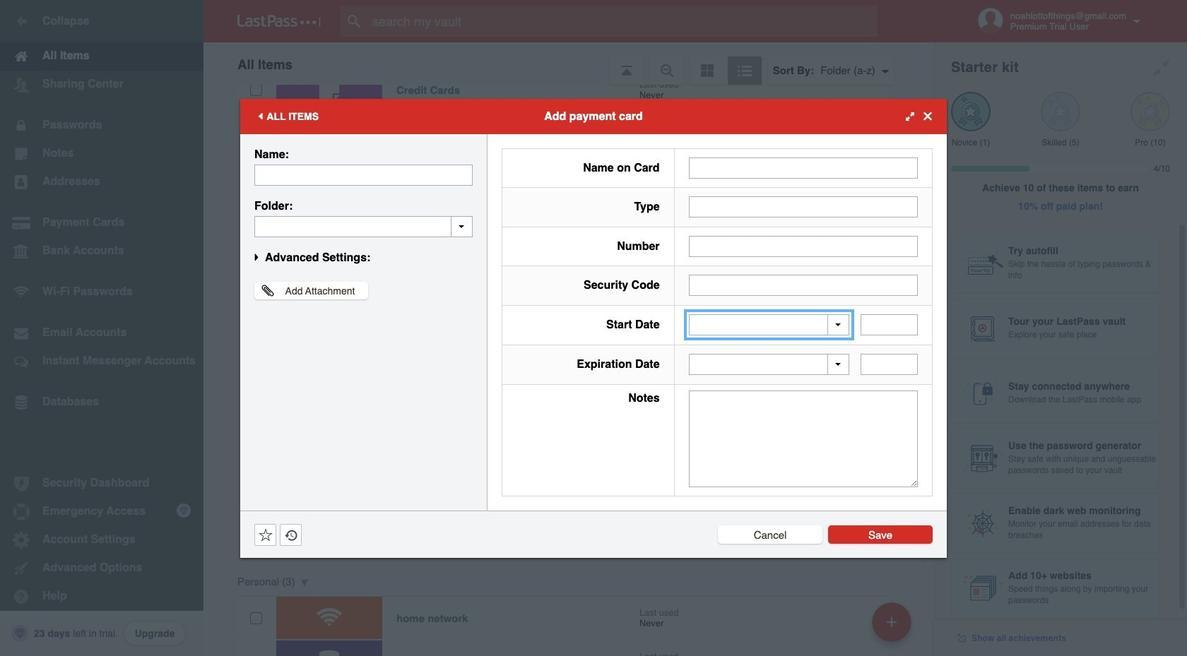 Task type: vqa. For each thing, say whether or not it's contained in the screenshot.
text box
yes



Task type: describe. For each thing, give the bounding box(es) containing it.
lastpass image
[[237, 15, 321, 28]]

Search search field
[[341, 6, 905, 37]]

new item image
[[887, 617, 897, 627]]

vault options navigation
[[204, 42, 934, 85]]



Task type: locate. For each thing, give the bounding box(es) containing it.
main navigation navigation
[[0, 0, 204, 657]]

new item navigation
[[867, 599, 920, 657]]

dialog
[[240, 99, 947, 558]]

None text field
[[254, 164, 473, 186], [689, 236, 918, 257], [689, 275, 918, 296], [861, 315, 918, 336], [689, 391, 918, 487], [254, 164, 473, 186], [689, 236, 918, 257], [689, 275, 918, 296], [861, 315, 918, 336], [689, 391, 918, 487]]

search my vault text field
[[341, 6, 905, 37]]

None text field
[[689, 157, 918, 179], [689, 197, 918, 218], [254, 216, 473, 237], [861, 354, 918, 376], [689, 157, 918, 179], [689, 197, 918, 218], [254, 216, 473, 237], [861, 354, 918, 376]]



